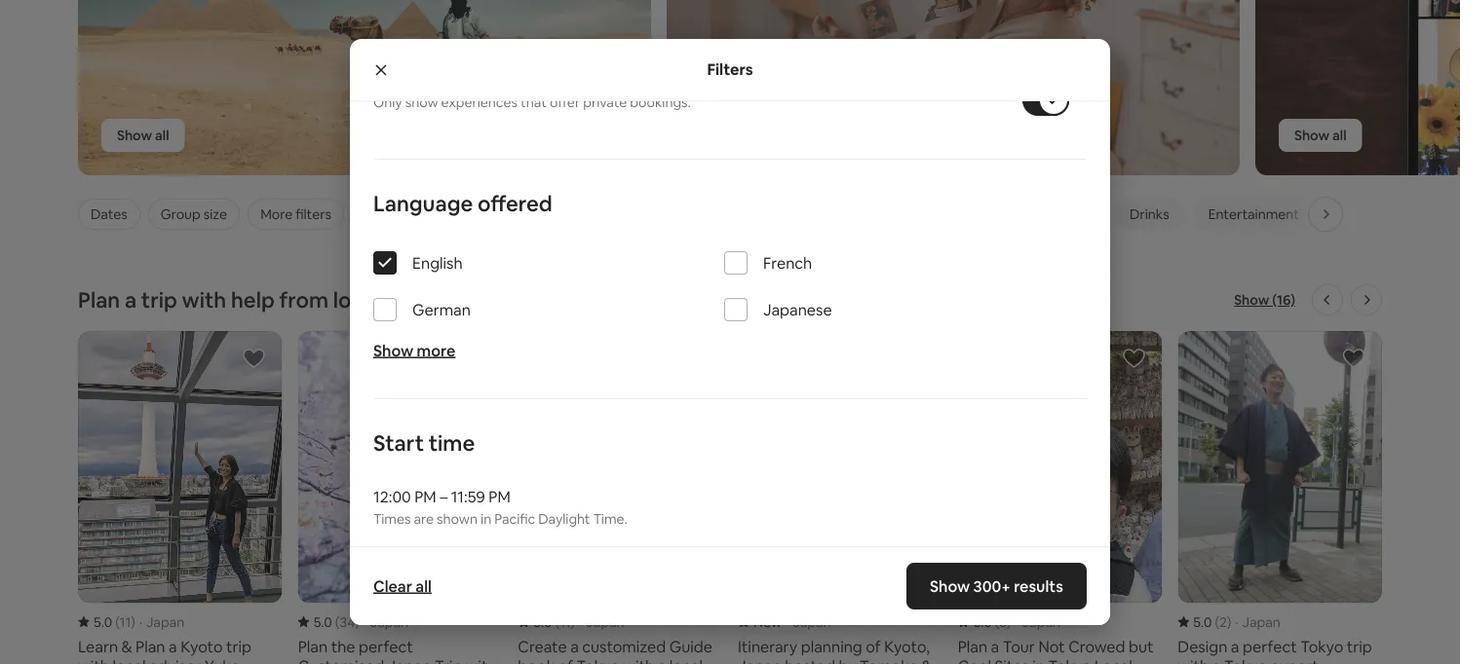 Task type: describe. For each thing, give the bounding box(es) containing it.
bookings.
[[630, 94, 691, 111]]

300+
[[974, 577, 1011, 597]]

new this week group
[[0, 0, 1461, 176]]

world
[[563, 286, 621, 314]]

hosts
[[385, 286, 444, 314]]

groups
[[452, 206, 496, 223]]

all for 1st show all link from right
[[1333, 127, 1347, 144]]

great for groups element
[[392, 206, 496, 223]]

friendly
[[578, 206, 625, 223]]

german
[[412, 300, 471, 320]]

entertainment button
[[1193, 198, 1315, 231]]

rating 5.0 out of 5; 34 reviews image
[[298, 614, 359, 631]]

more
[[260, 206, 293, 223]]

fitness element
[[1338, 206, 1383, 223]]

offered
[[478, 190, 553, 217]]

more
[[417, 341, 456, 361]]

are
[[414, 511, 434, 528]]

the
[[524, 286, 559, 314]]

save this experience image
[[1123, 347, 1146, 370]]

5.0 for the plan a tour not crowed but cool sites in tokyo local group
[[974, 614, 992, 631]]

start time
[[373, 429, 475, 457]]

family
[[535, 206, 575, 223]]

1 pm from the left
[[415, 487, 436, 507]]

clear
[[373, 577, 412, 597]]

french
[[763, 253, 812, 273]]

from
[[279, 286, 329, 314]]

offer
[[550, 94, 580, 111]]

more filters button
[[248, 199, 344, 230]]

· for rating 5.0 out of 5; 34 reviews image at the left of page
[[363, 614, 367, 631]]

· japan for rating 5.0 out of 5; 3 reviews image
[[1015, 614, 1061, 631]]

great for groups
[[392, 206, 496, 223]]

japan for rating 5.0 out of 5; 3 reviews image
[[1023, 614, 1061, 631]]

create a customized guide book of tokyo with a local guide group
[[518, 331, 722, 665]]

show more
[[373, 341, 456, 361]]

5.0 for learn & plan a kyoto trip with local advisor yuko "group"
[[94, 614, 112, 631]]

(16)
[[1273, 292, 1296, 309]]

learn & plan a kyoto trip with local advisor yuko group
[[78, 331, 282, 665]]

japan for "rating 5.0 out of 5; 2 reviews" image at the right of the page
[[1243, 614, 1281, 631]]

12:00
[[373, 487, 411, 507]]

· japan for rating 5.0 out of 5; 11 reviews image in the learn & plan a kyoto trip with local advisor yuko "group"
[[139, 614, 184, 631]]

family friendly element
[[535, 206, 625, 223]]

that
[[521, 94, 547, 111]]

· japan for "rating 5.0 out of 5; 2 reviews" image at the right of the page
[[1236, 614, 1281, 631]]

time.
[[593, 511, 628, 528]]

· japan for rating 5.0 out of 5; 34 reviews image at the left of page
[[363, 614, 409, 631]]

itinerary planning of kyoto, japan hosted by tomoko & group
[[738, 331, 942, 665]]

show for second show all link from right
[[117, 127, 152, 144]]

) for learn & plan a kyoto trip with local advisor yuko "group"
[[131, 614, 135, 631]]

around
[[448, 286, 520, 314]]

fitness
[[1338, 206, 1383, 223]]

) for plan the perfect customised japan trip with local expert 'group'
[[355, 614, 359, 631]]

· japan for new experience; 0 reviews image
[[786, 614, 831, 631]]

all for second show all link from right
[[155, 127, 169, 144]]

more filters
[[260, 206, 331, 223]]

( for the "create a customized guide book of tokyo with a local guide" group
[[555, 614, 560, 631]]

show 300+ results link
[[907, 564, 1087, 610]]

all for clear all button
[[416, 577, 432, 597]]

5.0 ( 3 )
[[974, 614, 1012, 631]]

local
[[333, 286, 381, 314]]

5.0 for plan the perfect customised japan trip with local expert 'group'
[[314, 614, 332, 631]]

pacific
[[495, 511, 535, 528]]

) for the "create a customized guide book of tokyo with a local guide" group
[[571, 614, 575, 631]]

) for design a perfect tokyo trip with a tokyo expert "group"
[[1227, 614, 1232, 631]]

show (16) link
[[1235, 291, 1296, 310]]

experiences
[[441, 94, 518, 111]]

( for plan the perfect customised japan trip with local expert 'group'
[[335, 614, 340, 631]]

great
[[392, 206, 428, 223]]

5.0 ( 34 )
[[314, 614, 359, 631]]

· for "rating 5.0 out of 5; 2 reviews" image at the right of the page
[[1236, 614, 1239, 631]]

entertainment element
[[1209, 206, 1299, 223]]

save this experience image for 5.0 ( 2 )
[[1343, 347, 1366, 370]]

( for the plan a tour not crowed but cool sites in tokyo local group
[[995, 614, 1000, 631]]

show all for second show all link from right
[[117, 127, 169, 144]]

2 pm from the left
[[489, 487, 511, 507]]

drinks
[[1130, 206, 1170, 223]]

entertainment
[[1209, 206, 1299, 223]]

family friendly
[[535, 206, 625, 223]]

clear all button
[[364, 567, 442, 606]]

japan for new experience; 0 reviews image
[[793, 614, 831, 631]]

family friendly button
[[519, 198, 641, 231]]

plan
[[78, 286, 120, 314]]

show for show 300+ results link
[[930, 577, 970, 597]]



Task type: locate. For each thing, give the bounding box(es) containing it.
start
[[373, 429, 424, 457]]

5.0 ( 11 )
[[94, 614, 135, 631], [534, 614, 575, 631]]

2 11 from the left
[[560, 614, 571, 631]]

rating 5.0 out of 5; 11 reviews image inside the "create a customized guide book of tokyo with a local guide" group
[[518, 614, 575, 631]]

show more button
[[373, 341, 456, 361]]

· inside the itinerary planning of kyoto, japan hosted by tomoko & group
[[786, 614, 789, 631]]

4 5.0 from the left
[[974, 614, 992, 631]]

japan inside learn & plan a kyoto trip with local advisor yuko "group"
[[146, 614, 184, 631]]

rating 5.0 out of 5; 11 reviews image for the "create a customized guide book of tokyo with a local guide" group
[[518, 614, 575, 631]]

show all link
[[101, 119, 185, 152], [1279, 119, 1363, 152]]

japan inside the "create a customized guide book of tokyo with a local guide" group
[[586, 614, 624, 631]]

1 · japan from the left
[[139, 614, 184, 631]]

japan inside group
[[793, 614, 831, 631]]

pm up in
[[489, 487, 511, 507]]

) inside learn & plan a kyoto trip with local advisor yuko "group"
[[131, 614, 135, 631]]

show (16)
[[1235, 292, 1296, 309]]

trip
[[141, 286, 177, 314]]

2 show all from the left
[[1295, 127, 1347, 144]]

show all
[[117, 127, 169, 144], [1295, 127, 1347, 144]]

save this experience image
[[242, 347, 266, 370], [1343, 347, 1366, 370]]

2 save this experience image from the left
[[1343, 347, 1366, 370]]

5 japan from the left
[[1023, 614, 1061, 631]]

rating 5.0 out of 5; 3 reviews image
[[958, 614, 1012, 631]]

4 · from the left
[[786, 614, 789, 631]]

( inside design a perfect tokyo trip with a tokyo expert "group"
[[1215, 614, 1220, 631]]

1 11 from the left
[[120, 614, 131, 631]]

new experience; 0 reviews image
[[738, 614, 782, 631]]

5.0 inside the plan a tour not crowed but cool sites in tokyo local group
[[974, 614, 992, 631]]

all inside button
[[416, 577, 432, 597]]

rating 5.0 out of 5; 2 reviews image
[[1178, 614, 1232, 631]]

1 show all link from the left
[[101, 119, 185, 152]]

0 horizontal spatial show all
[[117, 127, 169, 144]]

for
[[431, 206, 449, 223]]

2 · japan from the left
[[363, 614, 409, 631]]

3 japan from the left
[[586, 614, 624, 631]]

· japan inside the "create a customized guide book of tokyo with a local guide" group
[[579, 614, 624, 631]]

shown
[[437, 511, 478, 528]]

11
[[120, 614, 131, 631], [560, 614, 571, 631]]

rating 5.0 out of 5; 11 reviews image
[[78, 614, 135, 631], [518, 614, 575, 631]]

( inside the plan a tour not crowed but cool sites in tokyo local group
[[995, 614, 1000, 631]]

show for 1st show all link from right
[[1295, 127, 1330, 144]]

drinks element
[[1130, 206, 1170, 223]]

1 horizontal spatial rating 5.0 out of 5; 11 reviews image
[[518, 614, 575, 631]]

with
[[182, 286, 226, 314]]

filters
[[296, 206, 331, 223]]

only
[[373, 94, 402, 111]]

) inside the "create a customized guide book of tokyo with a local guide" group
[[571, 614, 575, 631]]

· japan inside the plan a tour not crowed but cool sites in tokyo local group
[[1015, 614, 1061, 631]]

plan a trip with help from local hosts around the world
[[78, 286, 621, 314]]

2 rating 5.0 out of 5; 11 reviews image from the left
[[518, 614, 575, 631]]

6 · from the left
[[1236, 614, 1239, 631]]

· inside design a perfect tokyo trip with a tokyo expert "group"
[[1236, 614, 1239, 631]]

) for the plan a tour not crowed but cool sites in tokyo local group
[[1007, 614, 1012, 631]]

5.0 inside the "create a customized guide book of tokyo with a local guide" group
[[534, 614, 552, 631]]

4 japan from the left
[[793, 614, 831, 631]]

show
[[405, 94, 438, 111]]

5.0 inside learn & plan a kyoto trip with local advisor yuko "group"
[[94, 614, 112, 631]]

1 ) from the left
[[131, 614, 135, 631]]

0 horizontal spatial pm
[[415, 487, 436, 507]]

in
[[481, 511, 492, 528]]

english
[[412, 253, 463, 273]]

show 300+ results
[[930, 577, 1064, 597]]

3
[[1000, 614, 1007, 631]]

11:59
[[451, 487, 485, 507]]

3 5.0 from the left
[[534, 614, 552, 631]]

1 horizontal spatial show all link
[[1279, 119, 1363, 152]]

0 horizontal spatial 11
[[120, 614, 131, 631]]

2 5.0 ( 11 ) from the left
[[534, 614, 575, 631]]

· japan
[[139, 614, 184, 631], [363, 614, 409, 631], [579, 614, 624, 631], [786, 614, 831, 631], [1015, 614, 1061, 631], [1236, 614, 1281, 631]]

3 ( from the left
[[555, 614, 560, 631]]

5 ( from the left
[[1215, 614, 1220, 631]]

plan the perfect customised japan trip with local expert group
[[298, 331, 502, 665]]

language
[[373, 190, 473, 217]]

rating 5.0 out of 5; 11 reviews image for learn & plan a kyoto trip with local advisor yuko "group"
[[78, 614, 135, 631]]

5.0 for the "create a customized guide book of tokyo with a local guide" group
[[534, 614, 552, 631]]

show
[[117, 127, 152, 144], [1295, 127, 1330, 144], [1235, 292, 1270, 309], [373, 341, 414, 361], [930, 577, 970, 597]]

help
[[231, 286, 275, 314]]

4 ) from the left
[[1007, 614, 1012, 631]]

japan inside design a perfect tokyo trip with a tokyo expert "group"
[[1243, 614, 1281, 631]]

2 5.0 from the left
[[314, 614, 332, 631]]

–
[[440, 487, 448, 507]]

) inside plan the perfect customised japan trip with local expert 'group'
[[355, 614, 359, 631]]

· for rating 5.0 out of 5; 11 reviews image in the learn & plan a kyoto trip with local advisor yuko "group"
[[139, 614, 142, 631]]

pm
[[415, 487, 436, 507], [489, 487, 511, 507]]

( inside plan the perfect customised japan trip with local expert 'group'
[[335, 614, 340, 631]]

11 for learn & plan a kyoto trip with local advisor yuko "group"
[[120, 614, 131, 631]]

a
[[125, 286, 137, 314]]

· for rating 5.0 out of 5; 3 reviews image
[[1015, 614, 1019, 631]]

filters
[[707, 59, 753, 79]]

private
[[583, 94, 627, 111]]

fitness button
[[1323, 198, 1398, 231]]

· japan inside design a perfect tokyo trip with a tokyo expert "group"
[[1236, 614, 1281, 631]]

6 japan from the left
[[1243, 614, 1281, 631]]

5.0 ( 11 ) inside learn & plan a kyoto trip with local advisor yuko "group"
[[94, 614, 135, 631]]

4 ( from the left
[[995, 614, 1000, 631]]

)
[[131, 614, 135, 631], [355, 614, 359, 631], [571, 614, 575, 631], [1007, 614, 1012, 631], [1227, 614, 1232, 631]]

times
[[373, 511, 411, 528]]

japan inside 'group'
[[370, 614, 409, 631]]

1 horizontal spatial 5.0 ( 11 )
[[534, 614, 575, 631]]

plan a tour not crowed but cool sites in tokyo local group
[[958, 331, 1162, 665]]

(
[[115, 614, 120, 631], [335, 614, 340, 631], [555, 614, 560, 631], [995, 614, 1000, 631], [1215, 614, 1220, 631]]

japan for rating 5.0 out of 5; 11 reviews image in the the "create a customized guide book of tokyo with a local guide" group
[[586, 614, 624, 631]]

5 5.0 from the left
[[1194, 614, 1212, 631]]

1 5.0 from the left
[[94, 614, 112, 631]]

save this experience image inside learn & plan a kyoto trip with local advisor yuko "group"
[[242, 347, 266, 370]]

12:00 pm – 11:59 pm times are shown in pacific daylight time.
[[373, 487, 628, 528]]

5.0 ( 11 ) for learn & plan a kyoto trip with local advisor yuko "group"
[[94, 614, 135, 631]]

show for show (16) link
[[1235, 292, 1270, 309]]

5.0 inside plan the perfect customised japan trip with local expert 'group'
[[314, 614, 332, 631]]

all
[[155, 127, 169, 144], [1333, 127, 1347, 144], [416, 577, 432, 597]]

1 horizontal spatial save this experience image
[[1343, 347, 1366, 370]]

new
[[754, 614, 782, 631]]

japan
[[146, 614, 184, 631], [370, 614, 409, 631], [586, 614, 624, 631], [793, 614, 831, 631], [1023, 614, 1061, 631], [1243, 614, 1281, 631]]

0 horizontal spatial show all link
[[101, 119, 185, 152]]

japan for rating 5.0 out of 5; 11 reviews image in the learn & plan a kyoto trip with local advisor yuko "group"
[[146, 614, 184, 631]]

· inside the "create a customized guide book of tokyo with a local guide" group
[[579, 614, 582, 631]]

0 horizontal spatial save this experience image
[[242, 347, 266, 370]]

5 · from the left
[[1015, 614, 1019, 631]]

5.0 inside design a perfect tokyo trip with a tokyo expert "group"
[[1194, 614, 1212, 631]]

design a perfect tokyo trip with a tokyo expert group
[[1178, 331, 1382, 665]]

11 for the "create a customized guide book of tokyo with a local guide" group
[[560, 614, 571, 631]]

1 show all from the left
[[117, 127, 169, 144]]

only show experiences that offer private bookings.
[[373, 94, 691, 111]]

language offered
[[373, 190, 553, 217]]

drinks button
[[1114, 198, 1185, 231]]

1 horizontal spatial show all
[[1295, 127, 1347, 144]]

save this experience image for 5.0 ( 11 )
[[242, 347, 266, 370]]

1 5.0 ( 11 ) from the left
[[94, 614, 135, 631]]

3 · from the left
[[579, 614, 582, 631]]

japan for rating 5.0 out of 5; 34 reviews image at the left of page
[[370, 614, 409, 631]]

11 inside learn & plan a kyoto trip with local advisor yuko "group"
[[120, 614, 131, 631]]

0 horizontal spatial all
[[155, 127, 169, 144]]

·
[[139, 614, 142, 631], [363, 614, 367, 631], [579, 614, 582, 631], [786, 614, 789, 631], [1015, 614, 1019, 631], [1236, 614, 1239, 631]]

5.0
[[94, 614, 112, 631], [314, 614, 332, 631], [534, 614, 552, 631], [974, 614, 992, 631], [1194, 614, 1212, 631]]

more filters dialog
[[350, 0, 1110, 650]]

great for groups button
[[376, 198, 512, 231]]

· for rating 5.0 out of 5; 11 reviews image in the the "create a customized guide book of tokyo with a local guide" group
[[579, 614, 582, 631]]

2 ( from the left
[[335, 614, 340, 631]]

1 rating 5.0 out of 5; 11 reviews image from the left
[[78, 614, 135, 631]]

2 ) from the left
[[355, 614, 359, 631]]

0 horizontal spatial rating 5.0 out of 5; 11 reviews image
[[78, 614, 135, 631]]

( for learn & plan a kyoto trip with local advisor yuko "group"
[[115, 614, 120, 631]]

save this experience image inside design a perfect tokyo trip with a tokyo expert "group"
[[1343, 347, 1366, 370]]

· japan for rating 5.0 out of 5; 11 reviews image in the the "create a customized guide book of tokyo with a local guide" group
[[579, 614, 624, 631]]

1 ( from the left
[[115, 614, 120, 631]]

3 ) from the left
[[571, 614, 575, 631]]

5.0 for design a perfect tokyo trip with a tokyo expert "group"
[[1194, 614, 1212, 631]]

2
[[1220, 614, 1227, 631]]

· japan inside the itinerary planning of kyoto, japan hosted by tomoko & group
[[786, 614, 831, 631]]

· inside plan the perfect customised japan trip with local expert 'group'
[[363, 614, 367, 631]]

pm left –
[[415, 487, 436, 507]]

· japan inside learn & plan a kyoto trip with local advisor yuko "group"
[[139, 614, 184, 631]]

3 · japan from the left
[[579, 614, 624, 631]]

1 horizontal spatial pm
[[489, 487, 511, 507]]

time
[[429, 429, 475, 457]]

japan inside the plan a tour not crowed but cool sites in tokyo local group
[[1023, 614, 1061, 631]]

rating 5.0 out of 5; 11 reviews image inside learn & plan a kyoto trip with local advisor yuko "group"
[[78, 614, 135, 631]]

5 · japan from the left
[[1015, 614, 1061, 631]]

1 horizontal spatial 11
[[560, 614, 571, 631]]

1 japan from the left
[[146, 614, 184, 631]]

2 horizontal spatial all
[[1333, 127, 1347, 144]]

2 · from the left
[[363, 614, 367, 631]]

show all for 1st show all link from right
[[1295, 127, 1347, 144]]

clear all
[[373, 577, 432, 597]]

0 horizontal spatial 5.0 ( 11 )
[[94, 614, 135, 631]]

( for design a perfect tokyo trip with a tokyo expert "group"
[[1215, 614, 1220, 631]]

5.0 ( 2 )
[[1194, 614, 1232, 631]]

11 inside the "create a customized guide book of tokyo with a local guide" group
[[560, 614, 571, 631]]

1 save this experience image from the left
[[242, 347, 266, 370]]

5.0 ( 11 ) inside the "create a customized guide book of tokyo with a local guide" group
[[534, 614, 575, 631]]

5.0 ( 11 ) for the "create a customized guide book of tokyo with a local guide" group
[[534, 614, 575, 631]]

1 · from the left
[[139, 614, 142, 631]]

· japan inside plan the perfect customised japan trip with local expert 'group'
[[363, 614, 409, 631]]

4 · japan from the left
[[786, 614, 831, 631]]

5 ) from the left
[[1227, 614, 1232, 631]]

· inside learn & plan a kyoto trip with local advisor yuko "group"
[[139, 614, 142, 631]]

) inside the plan a tour not crowed but cool sites in tokyo local group
[[1007, 614, 1012, 631]]

· for new experience; 0 reviews image
[[786, 614, 789, 631]]

· inside the plan a tour not crowed but cool sites in tokyo local group
[[1015, 614, 1019, 631]]

( inside learn & plan a kyoto trip with local advisor yuko "group"
[[115, 614, 120, 631]]

1 horizontal spatial all
[[416, 577, 432, 597]]

japanese
[[763, 300, 832, 320]]

( inside the "create a customized guide book of tokyo with a local guide" group
[[555, 614, 560, 631]]

) inside design a perfect tokyo trip with a tokyo expert "group"
[[1227, 614, 1232, 631]]

34
[[340, 614, 355, 631]]

2 japan from the left
[[370, 614, 409, 631]]

6 · japan from the left
[[1236, 614, 1281, 631]]

daylight
[[538, 511, 590, 528]]

2 show all link from the left
[[1279, 119, 1363, 152]]

results
[[1014, 577, 1064, 597]]



Task type: vqa. For each thing, say whether or not it's contained in the screenshot.
LIVE VIRTUAL WILDLIFE SAFARI IN SOUTH AFRICA group
no



